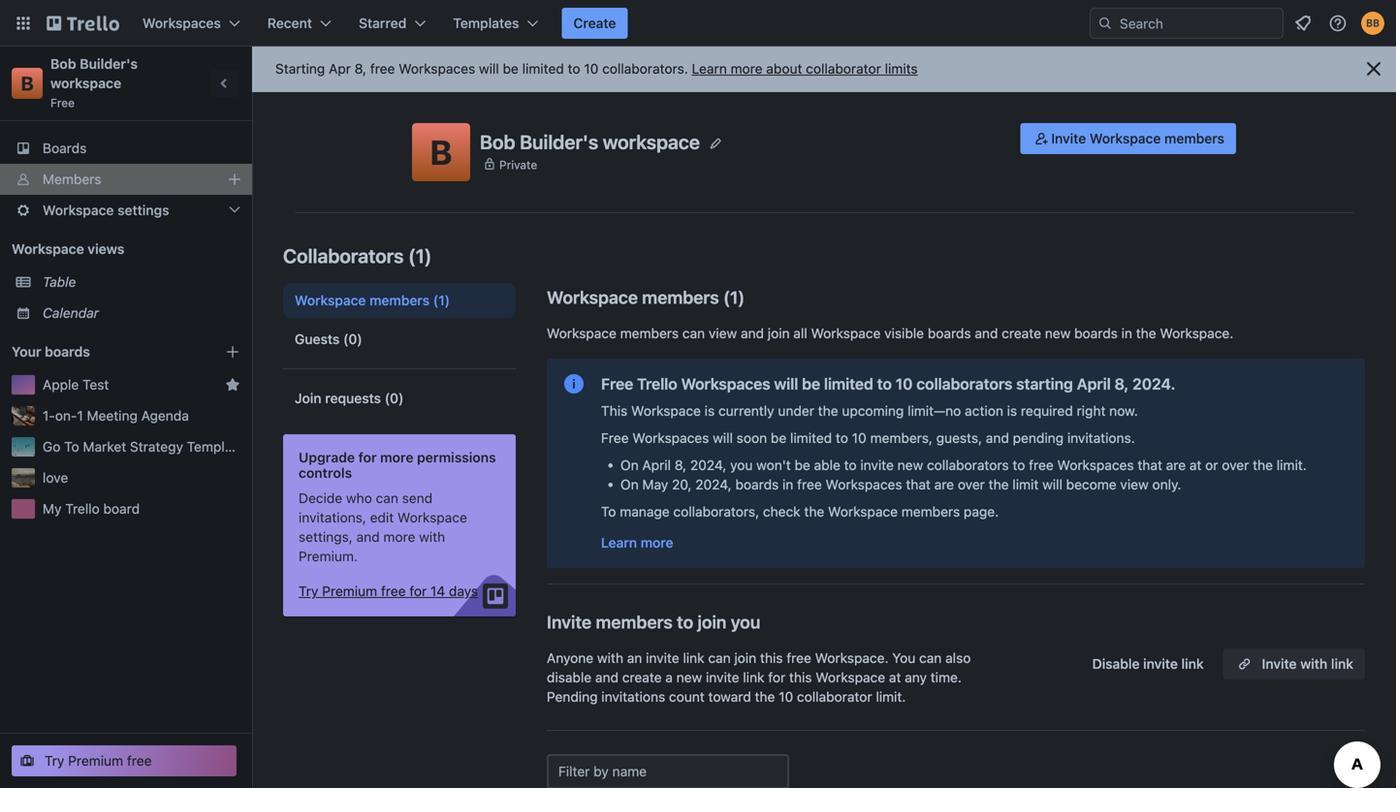 Task type: locate. For each thing, give the bounding box(es) containing it.
boards down won't
[[736, 477, 779, 493]]

2 vertical spatial free
[[601, 430, 629, 446]]

(0) right guests
[[343, 331, 363, 347]]

builder's down the back to home image at the left of page
[[80, 56, 138, 72]]

on left may at left
[[621, 477, 639, 493]]

b for b button
[[430, 132, 452, 172]]

send
[[402, 490, 433, 506]]

invite inside button
[[1144, 656, 1178, 672]]

1 vertical spatial limit.
[[876, 689, 906, 705]]

builder's for bob builder's workspace free
[[80, 56, 138, 72]]

workspace. inside anyone with an invite link can join this free workspace. you can also disable and create a new invite link for this workspace at any time. pending invitations count toward the 10 collaborator limit.
[[815, 650, 889, 666]]

with inside anyone with an invite link can join this free workspace. you can also disable and create a new invite link for this workspace at any time. pending invitations count toward the 10 collaborator limit.
[[598, 650, 624, 666]]

0 vertical spatial for
[[358, 450, 377, 466]]

on april 8, 2024, you won't be able to invite new collaborators to free workspaces that are at or over the limit. on may 20, 2024, boards in free workspaces that are over the limit will become view only.
[[621, 457, 1307, 493]]

limit.
[[1277, 457, 1307, 473], [876, 689, 906, 705]]

at left the any
[[889, 670, 902, 686]]

2 vertical spatial limited
[[791, 430, 832, 446]]

go
[[43, 439, 61, 455]]

be left able
[[795, 457, 811, 473]]

0 horizontal spatial with
[[419, 529, 445, 545]]

in
[[1122, 325, 1133, 341], [783, 477, 794, 493]]

1 vertical spatial collaborator
[[797, 689, 873, 705]]

1 vertical spatial new
[[898, 457, 924, 473]]

with inside 'upgrade for more permissions controls decide who can send invitations, edit workspace settings, and more with premium.'
[[419, 529, 445, 545]]

limit. inside on april 8, 2024, you won't be able to invite new collaborators to free workspaces that are at or over the limit. on may 20, 2024, boards in free workspaces that are over the limit will become view only.
[[1277, 457, 1307, 473]]

pending
[[547, 689, 598, 705]]

boards
[[43, 140, 87, 156]]

1-on-1 meeting agenda link
[[43, 406, 241, 426]]

0 vertical spatial try
[[299, 583, 319, 599]]

8, right apr
[[355, 61, 367, 77]]

free down this
[[601, 430, 629, 446]]

2024, up '20,' at the bottom left of page
[[691, 457, 727, 473]]

1 horizontal spatial trello
[[637, 375, 678, 393]]

0 horizontal spatial create
[[623, 670, 662, 686]]

1 horizontal spatial b
[[430, 132, 452, 172]]

limited up "this workspace is currently under the upcoming limit—no action is required right now." on the bottom of the page
[[824, 375, 874, 393]]

0 vertical spatial 8,
[[355, 61, 367, 77]]

be
[[503, 61, 519, 77], [802, 375, 821, 393], [771, 430, 787, 446], [795, 457, 811, 473]]

manage
[[620, 504, 670, 520]]

2 vertical spatial 8,
[[675, 457, 687, 473]]

0 horizontal spatial view
[[709, 325, 737, 341]]

that
[[1138, 457, 1163, 473], [906, 477, 931, 493]]

this
[[760, 650, 783, 666], [790, 670, 812, 686]]

the right or
[[1253, 457, 1274, 473]]

settings
[[118, 202, 169, 218]]

collaborators
[[917, 375, 1013, 393], [927, 457, 1009, 473]]

members link
[[0, 164, 252, 195]]

template
[[187, 439, 244, 455]]

a
[[666, 670, 673, 686]]

1 vertical spatial for
[[410, 583, 427, 599]]

0 vertical spatial (0)
[[343, 331, 363, 347]]

20,
[[672, 477, 692, 493]]

1 vertical spatial to
[[601, 504, 616, 520]]

1 vertical spatial create
[[623, 670, 662, 686]]

workspace members can view and join all workspace visible boards and create new boards in the workspace.
[[547, 325, 1234, 341]]

1 horizontal spatial try
[[299, 583, 319, 599]]

to down create button
[[568, 61, 581, 77]]

agenda
[[141, 408, 189, 424]]

0 horizontal spatial april
[[643, 457, 671, 473]]

add board image
[[225, 344, 241, 360]]

that up only.
[[1138, 457, 1163, 473]]

create up starting
[[1002, 325, 1042, 341]]

in up now.
[[1122, 325, 1133, 341]]

0 horizontal spatial limit.
[[876, 689, 906, 705]]

trello
[[637, 375, 678, 393], [65, 501, 100, 517]]

workspaces inside popup button
[[143, 15, 221, 31]]

boards
[[928, 325, 972, 341], [1075, 325, 1118, 341], [45, 344, 90, 360], [736, 477, 779, 493]]

2 horizontal spatial join
[[768, 325, 790, 341]]

will down templates
[[479, 61, 499, 77]]

2 horizontal spatial invite
[[1263, 656, 1298, 672]]

invite for invite members to join you
[[547, 612, 592, 633]]

1 vertical spatial invite
[[547, 612, 592, 633]]

invite right "disable"
[[1144, 656, 1178, 672]]

0 horizontal spatial join
[[698, 612, 727, 633]]

is left currently
[[705, 403, 715, 419]]

collaborators up action
[[917, 375, 1013, 393]]

workspace inside the bob builder's workspace free
[[50, 75, 121, 91]]

0 horizontal spatial builder's
[[80, 56, 138, 72]]

new down members,
[[898, 457, 924, 473]]

2 vertical spatial invite
[[1263, 656, 1298, 672]]

and up the invitations
[[596, 670, 619, 686]]

1 horizontal spatial premium
[[322, 583, 377, 599]]

workspaces up become
[[1058, 457, 1135, 473]]

workspace
[[1090, 130, 1162, 146], [43, 202, 114, 218], [12, 241, 84, 257], [547, 287, 638, 308], [295, 292, 366, 308], [547, 325, 617, 341], [811, 325, 881, 341], [632, 403, 701, 419], [829, 504, 898, 520], [398, 510, 467, 526], [816, 670, 886, 686]]

1 horizontal spatial workspace members (1)
[[547, 287, 745, 308]]

more down the manage
[[641, 535, 674, 551]]

0 vertical spatial on
[[621, 457, 639, 473]]

0 horizontal spatial is
[[705, 403, 715, 419]]

are up only.
[[1167, 457, 1186, 473]]

limit. right or
[[1277, 457, 1307, 473]]

won't
[[757, 457, 791, 473]]

8, inside on april 8, 2024, you won't be able to invite new collaborators to free workspaces that are at or over the limit. on may 20, 2024, boards in free workspaces that are over the limit will become view only.
[[675, 457, 687, 473]]

to up the count
[[677, 612, 694, 633]]

are down guests, at the bottom of page
[[935, 477, 955, 493]]

0 vertical spatial are
[[1167, 457, 1186, 473]]

be down templates dropdown button
[[503, 61, 519, 77]]

disable
[[547, 670, 592, 686]]

and down edit
[[357, 529, 380, 545]]

create inside anyone with an invite link can join this free workspace. you can also disable and create a new invite link for this workspace at any time. pending invitations count toward the 10 collaborator limit.
[[623, 670, 662, 686]]

create down an
[[623, 670, 662, 686]]

0 horizontal spatial at
[[889, 670, 902, 686]]

disable invite link
[[1093, 656, 1204, 672]]

2 horizontal spatial with
[[1301, 656, 1328, 672]]

1 vertical spatial try
[[45, 753, 64, 769]]

invite with link button
[[1224, 649, 1366, 680]]

boards inside on april 8, 2024, you won't be able to invite new collaborators to free workspaces that are at or over the limit. on may 20, 2024, boards in free workspaces that are over the limit will become view only.
[[736, 477, 779, 493]]

april
[[1077, 375, 1111, 393], [643, 457, 671, 473]]

bob inside the bob builder's workspace free
[[50, 56, 76, 72]]

join requests (0)
[[295, 390, 404, 406]]

private
[[500, 158, 538, 171]]

can
[[683, 325, 705, 341], [376, 490, 399, 506], [708, 650, 731, 666], [920, 650, 942, 666]]

are
[[1167, 457, 1186, 473], [935, 477, 955, 493]]

at inside on april 8, 2024, you won't be able to invite new collaborators to free workspaces that are at or over the limit. on may 20, 2024, boards in free workspaces that are over the limit will become view only.
[[1190, 457, 1202, 473]]

limited for trello
[[824, 375, 874, 393]]

to right able
[[845, 457, 857, 473]]

b for b link
[[21, 72, 34, 95]]

1 vertical spatial premium
[[68, 753, 123, 769]]

the right check
[[805, 504, 825, 520]]

any
[[905, 670, 927, 686]]

free up this
[[601, 375, 634, 393]]

view left all
[[709, 325, 737, 341]]

1 vertical spatial you
[[731, 612, 761, 633]]

2 vertical spatial for
[[769, 670, 786, 686]]

april up may at left
[[643, 457, 671, 473]]

1 vertical spatial bob
[[480, 130, 516, 153]]

1 horizontal spatial in
[[1122, 325, 1133, 341]]

can inside 'upgrade for more permissions controls decide who can send invitations, edit workspace settings, and more with premium.'
[[376, 490, 399, 506]]

create
[[1002, 325, 1042, 341], [623, 670, 662, 686]]

limited down under at the right
[[791, 430, 832, 446]]

1 horizontal spatial for
[[410, 583, 427, 599]]

0 vertical spatial b
[[21, 72, 34, 95]]

for inside anyone with an invite link can join this free workspace. you can also disable and create a new invite link for this workspace at any time. pending invitations count toward the 10 collaborator limit.
[[769, 670, 786, 686]]

you
[[731, 457, 753, 473], [731, 612, 761, 633]]

the right under at the right
[[818, 403, 839, 419]]

the inside anyone with an invite link can join this free workspace. you can also disable and create a new invite link for this workspace at any time. pending invitations count toward the 10 collaborator limit.
[[755, 689, 775, 705]]

edit
[[370, 510, 394, 526]]

invite down free workspaces will soon be limited to 10 members, guests, and pending invitations.
[[861, 457, 894, 473]]

b inside button
[[430, 132, 452, 172]]

1 horizontal spatial that
[[1138, 457, 1163, 473]]

for inside 'upgrade for more permissions controls decide who can send invitations, edit workspace settings, and more with premium.'
[[358, 450, 377, 466]]

workspace inside anyone with an invite link can join this free workspace. you can also disable and create a new invite link for this workspace at any time. pending invitations count toward the 10 collaborator limit.
[[816, 670, 886, 686]]

1 vertical spatial trello
[[65, 501, 100, 517]]

10
[[584, 61, 599, 77], [896, 375, 913, 393], [852, 430, 867, 446], [779, 689, 794, 705]]

controls
[[299, 465, 352, 481]]

0 vertical spatial limit.
[[1277, 457, 1307, 473]]

learn down primary element at the top
[[692, 61, 727, 77]]

workspace down collaborators.
[[603, 130, 700, 153]]

0 horizontal spatial (0)
[[343, 331, 363, 347]]

templates button
[[442, 8, 550, 39]]

currently
[[719, 403, 775, 419]]

to
[[64, 439, 79, 455], [601, 504, 616, 520]]

10 down "this workspace is currently under the upcoming limit—no action is required right now." on the bottom of the page
[[852, 430, 867, 446]]

or
[[1206, 457, 1219, 473]]

new inside anyone with an invite link can join this free workspace. you can also disable and create a new invite link for this workspace at any time. pending invitations count toward the 10 collaborator limit.
[[677, 670, 703, 686]]

limited down templates dropdown button
[[522, 61, 564, 77]]

will left soon
[[713, 430, 733, 446]]

to up able
[[836, 430, 849, 446]]

open information menu image
[[1329, 14, 1348, 33]]

(0)
[[343, 331, 363, 347], [385, 390, 404, 406]]

2 horizontal spatial for
[[769, 670, 786, 686]]

workspace for bob builder's workspace
[[603, 130, 700, 153]]

and inside 'upgrade for more permissions controls decide who can send invitations, edit workspace settings, and more with premium.'
[[357, 529, 380, 545]]

join requests (0) link
[[283, 381, 516, 416]]

new up starting
[[1045, 325, 1071, 341]]

view inside on april 8, 2024, you won't be able to invite new collaborators to free workspaces that are at or over the limit. on may 20, 2024, boards in free workspaces that are over the limit will become view only.
[[1121, 477, 1149, 493]]

join up anyone with an invite link can join this free workspace. you can also disable and create a new invite link for this workspace at any time. pending invitations count toward the 10 collaborator limit.
[[698, 612, 727, 633]]

premium for try premium free for 14 days
[[322, 583, 377, 599]]

2 horizontal spatial 8,
[[1115, 375, 1129, 393]]

new inside on april 8, 2024, you won't be able to invite new collaborators to free workspaces that are at or over the limit. on may 20, 2024, boards in free workspaces that are over the limit will become view only.
[[898, 457, 924, 473]]

you down soon
[[731, 457, 753, 473]]

0 horizontal spatial trello
[[65, 501, 100, 517]]

1 vertical spatial free
[[601, 375, 634, 393]]

starting apr 8, free workspaces will be limited to 10 collaborators. learn more about collaborator limits
[[275, 61, 918, 77]]

learn more about collaborator limits link
[[692, 61, 918, 77]]

will up under at the right
[[775, 375, 799, 393]]

1 horizontal spatial builder's
[[520, 130, 599, 153]]

bob
[[50, 56, 76, 72], [480, 130, 516, 153]]

now.
[[1110, 403, 1139, 419]]

market
[[83, 439, 126, 455]]

1 horizontal spatial view
[[1121, 477, 1149, 493]]

try for try premium free for 14 days
[[299, 583, 319, 599]]

over up page.
[[958, 477, 985, 493]]

workspace settings
[[43, 202, 169, 218]]

able
[[814, 457, 841, 473]]

1 horizontal spatial workspace.
[[1161, 325, 1234, 341]]

in down won't
[[783, 477, 794, 493]]

join inside anyone with an invite link can join this free workspace. you can also disable and create a new invite link for this workspace at any time. pending invitations count toward the 10 collaborator limit.
[[735, 650, 757, 666]]

Search field
[[1114, 9, 1283, 38]]

action
[[965, 403, 1004, 419]]

8, up now.
[[1115, 375, 1129, 393]]

8,
[[355, 61, 367, 77], [1115, 375, 1129, 393], [675, 457, 687, 473]]

you up anyone with an invite link can join this free workspace. you can also disable and create a new invite link for this workspace at any time. pending invitations count toward the 10 collaborator limit.
[[731, 612, 761, 633]]

learn
[[692, 61, 727, 77], [601, 535, 637, 551]]

1 vertical spatial workspace.
[[815, 650, 889, 666]]

starting
[[1017, 375, 1074, 393]]

limited
[[522, 61, 564, 77], [824, 375, 874, 393], [791, 430, 832, 446]]

1 horizontal spatial create
[[1002, 325, 1042, 341]]

will right the limit
[[1043, 477, 1063, 493]]

under
[[778, 403, 815, 419]]

1 horizontal spatial new
[[898, 457, 924, 473]]

at left or
[[1190, 457, 1202, 473]]

2024, up collaborators,
[[696, 477, 732, 493]]

1 horizontal spatial with
[[598, 650, 624, 666]]

2 you from the top
[[731, 612, 761, 633]]

only.
[[1153, 477, 1182, 493]]

1 vertical spatial limited
[[824, 375, 874, 393]]

count
[[669, 689, 705, 705]]

boards up 'right'
[[1075, 325, 1118, 341]]

will inside on april 8, 2024, you won't be able to invite new collaborators to free workspaces that are at or over the limit. on may 20, 2024, boards in free workspaces that are over the limit will become view only.
[[1043, 477, 1063, 493]]

0 horizontal spatial this
[[760, 650, 783, 666]]

0 vertical spatial builder's
[[80, 56, 138, 72]]

guests,
[[937, 430, 983, 446]]

free inside anyone with an invite link can join this free workspace. you can also disable and create a new invite link for this workspace at any time. pending invitations count toward the 10 collaborator limit.
[[787, 650, 812, 666]]

workspace. left you
[[815, 650, 889, 666]]

1 vertical spatial learn
[[601, 535, 637, 551]]

1 vertical spatial collaborators
[[927, 457, 1009, 473]]

0 horizontal spatial b
[[21, 72, 34, 95]]

view left only.
[[1121, 477, 1149, 493]]

1 vertical spatial on
[[621, 477, 639, 493]]

april up 'right'
[[1077, 375, 1111, 393]]

1 vertical spatial that
[[906, 477, 931, 493]]

invitations.
[[1068, 430, 1136, 446]]

upgrade for more permissions controls decide who can send invitations, edit workspace settings, and more with premium.
[[299, 450, 496, 565]]

0 horizontal spatial workspace.
[[815, 650, 889, 666]]

free right b link
[[50, 96, 75, 110]]

1 horizontal spatial are
[[1167, 457, 1186, 473]]

upcoming
[[842, 403, 904, 419]]

10 up the limit—no
[[896, 375, 913, 393]]

and left all
[[741, 325, 764, 341]]

1 horizontal spatial to
[[601, 504, 616, 520]]

to right go
[[64, 439, 79, 455]]

b left the bob builder's workspace free
[[21, 72, 34, 95]]

on
[[621, 457, 639, 473], [621, 477, 639, 493]]

0 vertical spatial workspace
[[50, 75, 121, 91]]

1 vertical spatial april
[[643, 457, 671, 473]]

limit. down the any
[[876, 689, 906, 705]]

1 vertical spatial over
[[958, 477, 985, 493]]

over right or
[[1223, 457, 1250, 473]]

0 horizontal spatial premium
[[68, 753, 123, 769]]

search image
[[1098, 16, 1114, 31]]

workspace. up 2024.
[[1161, 325, 1234, 341]]

pending
[[1013, 430, 1064, 446]]

0 horizontal spatial are
[[935, 477, 955, 493]]

premium.
[[299, 549, 358, 565]]

visible
[[885, 325, 925, 341]]

view
[[709, 325, 737, 341], [1121, 477, 1149, 493]]

trello for my
[[65, 501, 100, 517]]

with inside button
[[1301, 656, 1328, 672]]

Filter by name text field
[[547, 755, 790, 789]]

collaborators down guests, at the bottom of page
[[927, 457, 1009, 473]]

0 vertical spatial collaborator
[[806, 61, 882, 77]]

builder's up the private
[[520, 130, 599, 153]]

become
[[1067, 477, 1117, 493]]

at inside anyone with an invite link can join this free workspace. you can also disable and create a new invite link for this workspace at any time. pending invitations count toward the 10 collaborator limit.
[[889, 670, 902, 686]]

0 vertical spatial to
[[64, 439, 79, 455]]

bob up the private
[[480, 130, 516, 153]]

0 vertical spatial free
[[50, 96, 75, 110]]

0 horizontal spatial for
[[358, 450, 377, 466]]

and down action
[[986, 430, 1010, 446]]

join left all
[[768, 325, 790, 341]]

on up the manage
[[621, 457, 639, 473]]

the right "toward" at the right of page
[[755, 689, 775, 705]]

is right action
[[1008, 403, 1018, 419]]

join up "toward" at the right of page
[[735, 650, 757, 666]]

10 down create button
[[584, 61, 599, 77]]

0 vertical spatial trello
[[637, 375, 678, 393]]

workspaces
[[143, 15, 221, 31], [399, 61, 476, 77], [681, 375, 771, 393], [633, 430, 709, 446], [1058, 457, 1135, 473], [826, 477, 903, 493]]

invite for invite workspace members
[[1052, 130, 1087, 146]]

1 vertical spatial b
[[430, 132, 452, 172]]

0 vertical spatial workspace.
[[1161, 325, 1234, 341]]

builder's inside the bob builder's workspace free
[[80, 56, 138, 72]]

workspace inside button
[[1090, 130, 1162, 146]]

1 vertical spatial view
[[1121, 477, 1149, 493]]

limit—no
[[908, 403, 962, 419]]

limits
[[885, 61, 918, 77]]

new
[[1045, 325, 1071, 341], [898, 457, 924, 473], [677, 670, 703, 686]]

the left the limit
[[989, 477, 1009, 493]]

0 horizontal spatial invite
[[547, 612, 592, 633]]

10 right "toward" at the right of page
[[779, 689, 794, 705]]

new up the count
[[677, 670, 703, 686]]

workspaces up workspace navigation collapse icon
[[143, 15, 221, 31]]

0 horizontal spatial new
[[677, 670, 703, 686]]

you inside on april 8, 2024, you won't be able to invite new collaborators to free workspaces that are at or over the limit. on may 20, 2024, boards in free workspaces that are over the limit will become view only.
[[731, 457, 753, 473]]

0 horizontal spatial in
[[783, 477, 794, 493]]

bob right b link
[[50, 56, 76, 72]]

workspace inside 'upgrade for more permissions controls decide who can send invitations, edit workspace settings, and more with premium.'
[[398, 510, 467, 526]]

bob builder's workspace link
[[50, 56, 141, 91]]

b left the private
[[430, 132, 452, 172]]

trello inside 'link'
[[65, 501, 100, 517]]

0 horizontal spatial that
[[906, 477, 931, 493]]

0 horizontal spatial workspace
[[50, 75, 121, 91]]

to left the manage
[[601, 504, 616, 520]]

invite members to join you
[[547, 612, 761, 633]]

1 you from the top
[[731, 457, 753, 473]]



Task type: describe. For each thing, give the bounding box(es) containing it.
collaborator inside anyone with an invite link can join this free workspace. you can also disable and create a new invite link for this workspace at any time. pending invitations count toward the 10 collaborator limit.
[[797, 689, 873, 705]]

2 is from the left
[[1008, 403, 1018, 419]]

be right soon
[[771, 430, 787, 446]]

about
[[767, 61, 803, 77]]

1 vertical spatial join
[[698, 612, 727, 633]]

time.
[[931, 670, 962, 686]]

join
[[295, 390, 322, 406]]

invitations,
[[299, 510, 367, 526]]

1 vertical spatial (0)
[[385, 390, 404, 406]]

guests (0) link
[[283, 322, 516, 357]]

workspace views
[[12, 241, 124, 257]]

0 horizontal spatial learn
[[601, 535, 637, 551]]

meeting
[[87, 408, 138, 424]]

test
[[83, 377, 109, 393]]

try premium free for 14 days button
[[299, 582, 478, 601]]

with for anyone with an invite link can join this free workspace. you can also disable and create a new invite link for this workspace at any time. pending invitations count toward the 10 collaborator limit.
[[598, 650, 624, 666]]

you for join
[[731, 612, 761, 633]]

premium for try premium free
[[68, 753, 123, 769]]

apple test
[[43, 377, 109, 393]]

bob for bob builder's workspace
[[480, 130, 516, 153]]

create button
[[562, 8, 628, 39]]

the up 2024.
[[1137, 325, 1157, 341]]

2 horizontal spatial (1)
[[724, 287, 745, 308]]

and inside anyone with an invite link can join this free workspace. you can also disable and create a new invite link for this workspace at any time. pending invitations count toward the 10 collaborator limit.
[[596, 670, 619, 686]]

invite with link
[[1263, 656, 1354, 672]]

also
[[946, 650, 971, 666]]

invite workspace members
[[1052, 130, 1225, 146]]

1 vertical spatial 2024,
[[696, 477, 732, 493]]

calendar
[[43, 305, 99, 321]]

free inside try premium free button
[[127, 753, 152, 769]]

page.
[[964, 504, 999, 520]]

workspace settings button
[[0, 195, 252, 226]]

workspace inside popup button
[[43, 202, 114, 218]]

on-
[[55, 408, 77, 424]]

invite up "toward" at the right of page
[[706, 670, 740, 686]]

learn more link
[[601, 535, 674, 551]]

invite for invite with link
[[1263, 656, 1298, 672]]

go to market strategy template
[[43, 439, 244, 455]]

more down edit
[[384, 529, 416, 545]]

invite inside on april 8, 2024, you won't be able to invite new collaborators to free workspaces that are at or over the limit. on may 20, 2024, boards in free workspaces that are over the limit will become view only.
[[861, 457, 894, 473]]

soon
[[737, 430, 767, 446]]

try premium free for 14 days
[[299, 583, 478, 599]]

check
[[763, 504, 801, 520]]

disable invite link button
[[1081, 649, 1216, 680]]

1-
[[43, 408, 55, 424]]

1 horizontal spatial april
[[1077, 375, 1111, 393]]

to manage collaborators, check the workspace members page.
[[601, 504, 999, 520]]

0 vertical spatial over
[[1223, 457, 1250, 473]]

collaborators
[[283, 244, 404, 267]]

decide
[[299, 490, 343, 506]]

0 vertical spatial new
[[1045, 325, 1071, 341]]

boards up apple
[[45, 344, 90, 360]]

workspaces up currently
[[681, 375, 771, 393]]

members inside button
[[1165, 130, 1225, 146]]

with for invite with link
[[1301, 656, 1328, 672]]

limited for workspaces
[[791, 430, 832, 446]]

collaborators inside on april 8, 2024, you won't be able to invite new collaborators to free workspaces that are at or over the limit. on may 20, 2024, boards in free workspaces that are over the limit will become view only.
[[927, 457, 1009, 473]]

and up action
[[975, 325, 999, 341]]

0 horizontal spatial to
[[64, 439, 79, 455]]

1 vertical spatial 8,
[[1115, 375, 1129, 393]]

builder's for bob builder's workspace
[[520, 130, 599, 153]]

go to market strategy template link
[[43, 437, 244, 457]]

apr
[[329, 61, 351, 77]]

my trello board
[[43, 501, 140, 517]]

bob builder (bobbuilder40) image
[[1362, 12, 1385, 35]]

free trello workspaces will be limited to 10 collaborators starting april 8, 2024.
[[601, 375, 1176, 393]]

1 vertical spatial are
[[935, 477, 955, 493]]

0 vertical spatial learn
[[692, 61, 727, 77]]

starred icon image
[[225, 377, 241, 393]]

trello for free
[[637, 375, 678, 393]]

1 is from the left
[[705, 403, 715, 419]]

more left about
[[731, 61, 763, 77]]

try premium free button
[[12, 746, 237, 777]]

starting
[[275, 61, 325, 77]]

0 notifications image
[[1292, 12, 1315, 35]]

your boards with 5 items element
[[12, 340, 196, 364]]

limit
[[1013, 477, 1039, 493]]

collaborators.
[[603, 61, 689, 77]]

board
[[103, 501, 140, 517]]

april inside on april 8, 2024, you won't be able to invite new collaborators to free workspaces that are at or over the limit. on may 20, 2024, boards in free workspaces that are over the limit will become view only.
[[643, 457, 671, 473]]

you for 2024,
[[731, 457, 753, 473]]

this workspace is currently under the upcoming limit—no action is required right now.
[[601, 403, 1139, 419]]

0 vertical spatial collaborators
[[917, 375, 1013, 393]]

bob for bob builder's workspace free
[[50, 56, 76, 72]]

0 vertical spatial view
[[709, 325, 737, 341]]

0 horizontal spatial over
[[958, 477, 985, 493]]

2 on from the top
[[621, 477, 639, 493]]

table
[[43, 274, 76, 290]]

my trello board link
[[43, 500, 241, 519]]

14
[[431, 583, 445, 599]]

be up under at the right
[[802, 375, 821, 393]]

collaborators (1)
[[283, 244, 432, 267]]

limit. inside anyone with an invite link can join this free workspace. you can also disable and create a new invite link for this workspace at any time. pending invitations count toward the 10 collaborator limit.
[[876, 689, 906, 705]]

be inside on april 8, 2024, you won't be able to invite new collaborators to free workspaces that are at or over the limit. on may 20, 2024, boards in free workspaces that are over the limit will become view only.
[[795, 457, 811, 473]]

0 vertical spatial in
[[1122, 325, 1133, 341]]

to up upcoming
[[878, 375, 892, 393]]

0 vertical spatial this
[[760, 650, 783, 666]]

workspaces down starred dropdown button
[[399, 61, 476, 77]]

guests
[[295, 331, 340, 347]]

learn more
[[601, 535, 674, 551]]

all
[[794, 325, 808, 341]]

anyone with an invite link can join this free workspace. you can also disable and create a new invite link for this workspace at any time. pending invitations count toward the 10 collaborator limit.
[[547, 650, 971, 705]]

requests
[[325, 390, 381, 406]]

free inside the bob builder's workspace free
[[50, 96, 75, 110]]

1
[[77, 408, 83, 424]]

8, for starting apr 8, free workspaces will be limited to 10 collaborators. learn more about collaborator limits
[[355, 61, 367, 77]]

bob builder's workspace free
[[50, 56, 141, 110]]

strategy
[[130, 439, 183, 455]]

apple
[[43, 377, 79, 393]]

sm image
[[1032, 129, 1052, 148]]

b button
[[412, 123, 470, 181]]

to up the limit
[[1013, 457, 1026, 473]]

b link
[[12, 68, 43, 99]]

10 inside anyone with an invite link can join this free workspace. you can also disable and create a new invite link for this workspace at any time. pending invitations count toward the 10 collaborator limit.
[[779, 689, 794, 705]]

disable
[[1093, 656, 1140, 672]]

workspace navigation collapse icon image
[[211, 70, 239, 97]]

0 horizontal spatial workspace members (1)
[[295, 292, 450, 308]]

try for try premium free
[[45, 753, 64, 769]]

more up 'send'
[[380, 450, 414, 466]]

0 vertical spatial limited
[[522, 61, 564, 77]]

workspaces button
[[131, 8, 252, 39]]

2024.
[[1133, 375, 1176, 393]]

1 on from the top
[[621, 457, 639, 473]]

table link
[[43, 273, 241, 292]]

free for free trello workspaces will be limited to 10 collaborators starting april 8, 2024.
[[601, 375, 634, 393]]

0 horizontal spatial (1)
[[408, 244, 432, 267]]

free for free workspaces will soon be limited to 10 members, guests, and pending invitations.
[[601, 430, 629, 446]]

apple test link
[[43, 375, 217, 395]]

bob builder's workspace
[[480, 130, 700, 153]]

primary element
[[0, 0, 1397, 47]]

boards right the visible
[[928, 325, 972, 341]]

0 vertical spatial 2024,
[[691, 457, 727, 473]]

1-on-1 meeting agenda
[[43, 408, 189, 424]]

for inside button
[[410, 583, 427, 599]]

calendar link
[[43, 304, 241, 323]]

workspaces up '20,' at the bottom left of page
[[633, 430, 709, 446]]

recent
[[268, 15, 312, 31]]

invite workspace members button
[[1021, 123, 1237, 154]]

back to home image
[[47, 8, 119, 39]]

templates
[[453, 15, 519, 31]]

invite up a
[[646, 650, 680, 666]]

toward
[[709, 689, 752, 705]]

my
[[43, 501, 62, 517]]

free inside try premium free for 14 days button
[[381, 583, 406, 599]]

in inside on april 8, 2024, you won't be able to invite new collaborators to free workspaces that are at or over the limit. on may 20, 2024, boards in free workspaces that are over the limit will become view only.
[[783, 477, 794, 493]]

workspace for bob builder's workspace free
[[50, 75, 121, 91]]

1 horizontal spatial (1)
[[433, 292, 450, 308]]

workspaces down able
[[826, 477, 903, 493]]

try premium free
[[45, 753, 152, 769]]

workspace members (1) link
[[283, 283, 516, 318]]

love link
[[43, 469, 241, 488]]

8, for on april 8, 2024, you won't be able to invite new collaborators to free workspaces that are at or over the limit. on may 20, 2024, boards in free workspaces that are over the limit will become view only.
[[675, 457, 687, 473]]

members,
[[871, 430, 933, 446]]

starred button
[[347, 8, 438, 39]]

1 vertical spatial this
[[790, 670, 812, 686]]



Task type: vqa. For each thing, say whether or not it's contained in the screenshot.
limit.
yes



